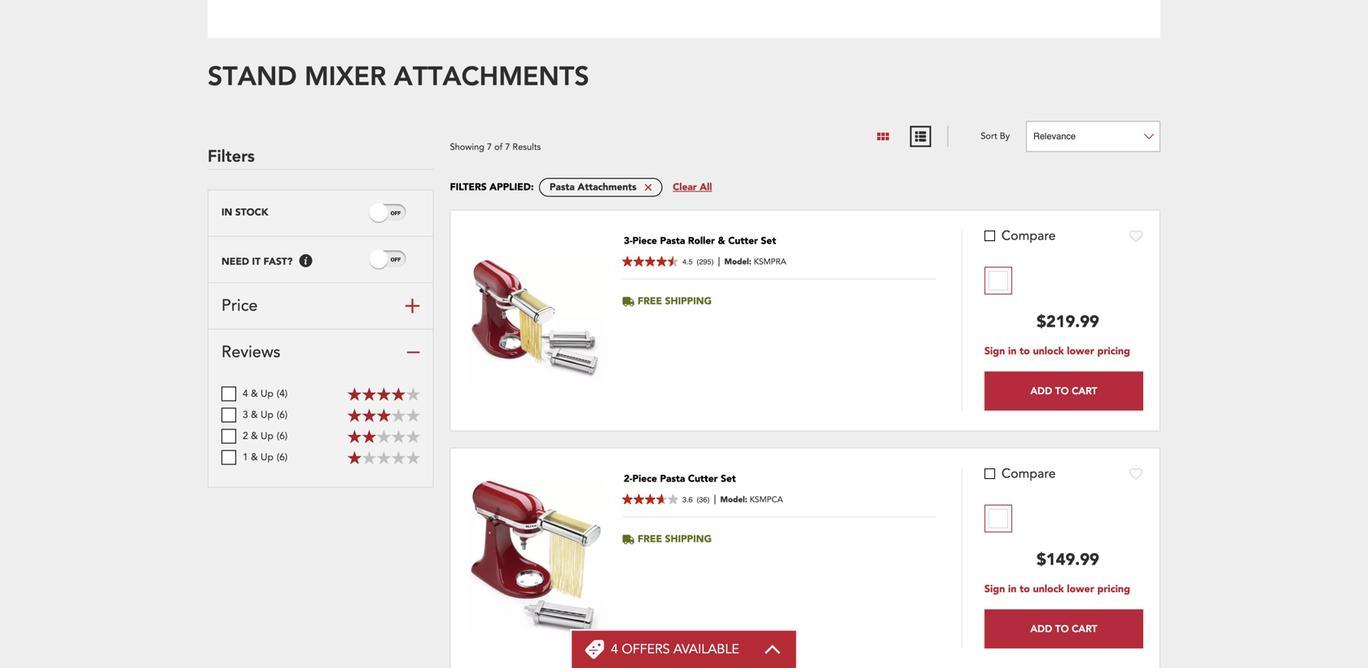Task type: vqa. For each thing, say whether or not it's contained in the screenshot.
(6) corresponding to 3 & Up (6)
yes



Task type: describe. For each thing, give the bounding box(es) containing it.
ksmpra
[[754, 256, 787, 267]]

reviews image
[[407, 346, 420, 359]]

attachments
[[578, 180, 637, 194]]

stand
[[208, 58, 297, 92]]

2 & up (6)
[[243, 429, 288, 443]]

& for 2 & up (6)
[[251, 429, 258, 443]]

filters applied:
[[450, 180, 534, 194]]

price
[[222, 294, 258, 317]]

sort by
[[981, 130, 1010, 142]]

3
[[243, 408, 248, 422]]

up for 2 & up
[[261, 429, 274, 443]]

3-piece pasta roller & cutter set
[[624, 234, 776, 248]]

3 & up (6)
[[243, 408, 288, 422]]

showing 7 of 7 results
[[450, 141, 541, 153]]

offers
[[622, 640, 670, 658]]

up for 1 & up
[[261, 450, 274, 464]]

model: for $219.99
[[725, 256, 752, 267]]

of
[[495, 141, 503, 153]]

cart for $149.99
[[1072, 622, 1098, 635]]

price image
[[405, 298, 420, 313]]

$149.99
[[1037, 549, 1100, 571]]

free for $219.99
[[638, 295, 662, 308]]

clear
[[673, 180, 697, 194]]

to for $219.99
[[1056, 384, 1069, 397]]

1 vertical spatial set
[[721, 472, 736, 485]]

3.6 (36)
[[683, 495, 710, 504]]

off for need it fast? filter is off switch
[[391, 257, 401, 263]]

shipping for $219.99
[[665, 295, 712, 308]]

2-piece pasta cutter set link
[[624, 472, 736, 485]]

& right roller
[[718, 234, 726, 248]]

need it fast?
[[222, 255, 293, 268]]

4.5 (295)
[[683, 258, 714, 266]]

attachments
[[394, 58, 589, 92]]

2
[[243, 429, 248, 443]]

pricing for $219.99
[[1098, 344, 1131, 358]]

cart for $219.99
[[1072, 384, 1098, 397]]

4 for 4 & up (4)
[[243, 387, 248, 400]]

clear all
[[673, 180, 712, 194]]

1
[[243, 450, 248, 464]]

by
[[1000, 130, 1010, 142]]

add for $219.99
[[1031, 384, 1053, 397]]

stock
[[235, 206, 268, 219]]

3-
[[624, 234, 633, 248]]

shipping for $149.99
[[665, 532, 712, 546]]

sign in to unlock lower pricing for $219.99
[[985, 344, 1131, 358]]

(36)
[[697, 495, 710, 504]]

fast?
[[264, 255, 293, 268]]

remove pasta attachments filter image
[[645, 184, 652, 191]]

model: for $149.99
[[721, 494, 748, 505]]

in for $149.99
[[1009, 582, 1017, 596]]

all
[[700, 180, 712, 194]]

(295)
[[697, 258, 714, 266]]

piece for $219.99
[[633, 234, 657, 248]]

2 7 from the left
[[505, 141, 510, 153]]

1 horizontal spatial cutter
[[729, 234, 758, 248]]

add to wish list image
[[1130, 230, 1144, 243]]

stand mixer attachments
[[208, 58, 589, 92]]

lower for $219.99
[[1067, 344, 1095, 358]]

4 & up (4)
[[243, 387, 288, 400]]

mixer
[[305, 58, 386, 92]]

(6) for 3 & up (6)
[[277, 408, 288, 422]]

2-piece pasta cutter set
[[624, 472, 736, 485]]

pricing for $149.99
[[1098, 582, 1131, 596]]



Task type: locate. For each thing, give the bounding box(es) containing it.
free shipping down "4.5"
[[638, 295, 712, 308]]

to for $219.99
[[1020, 344, 1030, 358]]

(6) for 1 & up (6)
[[277, 450, 288, 464]]

off down in stock filter is off switch
[[391, 257, 401, 263]]

1 vertical spatial off
[[391, 257, 401, 263]]

1 vertical spatial 4
[[611, 640, 618, 658]]

sign down other image in the right top of the page
[[985, 344, 1006, 358]]

& up 3 & up (6)
[[251, 387, 258, 400]]

in stock filter is off switch
[[391, 209, 401, 218]]

set up model: ksmpca
[[721, 472, 736, 485]]

7 right of
[[505, 141, 510, 153]]

0 vertical spatial cutter
[[729, 234, 758, 248]]

0 vertical spatial piece
[[633, 234, 657, 248]]

free shipping for $219.99
[[638, 295, 712, 308]]

2 to from the top
[[1020, 582, 1030, 596]]

2 in from the top
[[1009, 582, 1017, 596]]

add down the $149.99
[[1031, 622, 1053, 635]]

pasta up "4.5"
[[660, 234, 685, 248]]

heading
[[611, 640, 740, 658]]

1 horizontal spatial 4
[[611, 640, 618, 658]]

set
[[761, 234, 776, 248], [721, 472, 736, 485]]

1 vertical spatial shipping
[[665, 532, 712, 546]]

model:
[[725, 256, 752, 267], [721, 494, 748, 505]]

0 vertical spatial shipping
[[665, 295, 712, 308]]

showing
[[450, 141, 485, 153]]

& right 2
[[251, 429, 258, 443]]

2 sign in to unlock lower pricing from the top
[[985, 582, 1131, 596]]

2 compare from the top
[[1002, 465, 1056, 483]]

3 up from the top
[[261, 429, 274, 443]]

sign for $149.99
[[985, 582, 1006, 596]]

model: left ksmpra
[[725, 256, 752, 267]]

0 vertical spatial sign in to unlock lower pricing
[[985, 344, 1131, 358]]

unlock down $219.99
[[1033, 344, 1064, 358]]

filters
[[208, 145, 255, 166], [450, 180, 487, 194]]

0 vertical spatial lower
[[1067, 344, 1095, 358]]

3 (6) from the top
[[277, 450, 288, 464]]

0 vertical spatial (6)
[[277, 408, 288, 422]]

1 vertical spatial add to cart button
[[985, 610, 1144, 649]]

compare up other icon
[[1002, 465, 1056, 483]]

1 vertical spatial add
[[1031, 622, 1053, 635]]

lower down $219.99
[[1067, 344, 1095, 358]]

2 vertical spatial pasta
[[660, 472, 685, 485]]

cart down $219.99
[[1072, 384, 1098, 397]]

3-piece pasta roller & cutter set link
[[624, 234, 776, 248]]

&
[[718, 234, 726, 248], [251, 387, 258, 400], [251, 408, 258, 422], [251, 429, 258, 443], [251, 450, 258, 464]]

free shipping
[[638, 295, 712, 308], [638, 532, 712, 546]]

compare for $149.99
[[1002, 465, 1056, 483]]

sign in to unlock lower pricing
[[985, 344, 1131, 358], [985, 582, 1131, 596]]

0 vertical spatial free
[[638, 295, 662, 308]]

1 vertical spatial piece
[[633, 472, 657, 485]]

0 vertical spatial add to cart
[[1031, 384, 1098, 397]]

1 to from the top
[[1020, 344, 1030, 358]]

2 sign from the top
[[985, 582, 1006, 596]]

off up need it fast? filter is off switch
[[391, 210, 401, 216]]

1 add to cart from the top
[[1031, 384, 1098, 397]]

sign for $219.99
[[985, 344, 1006, 358]]

ksmpca
[[750, 494, 783, 505]]

reviews
[[222, 341, 280, 363]]

2 lower from the top
[[1067, 582, 1095, 596]]

add to cart button down $219.99
[[985, 372, 1144, 411]]

2 unlock from the top
[[1033, 582, 1064, 596]]

1 horizontal spatial 7
[[505, 141, 510, 153]]

to
[[1056, 384, 1069, 397], [1056, 622, 1069, 635]]

1 sign from the top
[[985, 344, 1006, 358]]

4 offers available
[[611, 640, 740, 658]]

to down $219.99
[[1056, 384, 1069, 397]]

cart
[[1072, 384, 1098, 397], [1072, 622, 1098, 635]]

1 unlock from the top
[[1033, 344, 1064, 358]]

1 vertical spatial model:
[[721, 494, 748, 505]]

1 piece from the top
[[633, 234, 657, 248]]

3.6
[[683, 495, 693, 504]]

add down $219.99
[[1031, 384, 1053, 397]]

2 piece from the top
[[633, 472, 657, 485]]

1 free from the top
[[638, 295, 662, 308]]

0 vertical spatial unlock
[[1033, 344, 1064, 358]]

2 off from the top
[[391, 257, 401, 263]]

(6) down 2 & up (6)
[[277, 450, 288, 464]]

piece for $149.99
[[633, 472, 657, 485]]

0 vertical spatial cart
[[1072, 384, 1098, 397]]

add to cart button for $149.99
[[985, 610, 1144, 649]]

1 pricing from the top
[[1098, 344, 1131, 358]]

1 vertical spatial to
[[1020, 582, 1030, 596]]

1 (6) from the top
[[277, 408, 288, 422]]

1 vertical spatial sign
[[985, 582, 1006, 596]]

0 vertical spatial compare
[[1002, 227, 1056, 245]]

1 vertical spatial pasta
[[660, 234, 685, 248]]

1 add from the top
[[1031, 384, 1053, 397]]

available
[[674, 640, 740, 658]]

pasta for $149.99
[[660, 472, 685, 485]]

add to cart down the $149.99
[[1031, 622, 1098, 635]]

results
[[513, 141, 541, 153]]

0 vertical spatial 4
[[243, 387, 248, 400]]

filters down showing
[[450, 180, 487, 194]]

1 vertical spatial unlock
[[1033, 582, 1064, 596]]

0 horizontal spatial 4
[[243, 387, 248, 400]]

1 lower from the top
[[1067, 344, 1095, 358]]

pasta left attachments
[[550, 180, 575, 194]]

2 vertical spatial (6)
[[277, 450, 288, 464]]

to for $149.99
[[1056, 622, 1069, 635]]

other image
[[989, 509, 1008, 528]]

add to cart down $219.99
[[1031, 384, 1098, 397]]

model: ksmpra
[[725, 256, 787, 267]]

add for $149.99
[[1031, 622, 1053, 635]]

0 vertical spatial add
[[1031, 384, 1053, 397]]

need it fast? element
[[222, 255, 293, 268]]

0 vertical spatial to
[[1020, 344, 1030, 358]]

(6)
[[277, 408, 288, 422], [277, 429, 288, 443], [277, 450, 288, 464]]

0 vertical spatial pasta
[[550, 180, 575, 194]]

model: ksmpca
[[721, 494, 783, 505]]

compare for $219.99
[[1002, 227, 1056, 245]]

free shipping for $149.99
[[638, 532, 712, 546]]

heading containing 4
[[611, 640, 740, 658]]

2 free shipping from the top
[[638, 532, 712, 546]]

2 add to cart button from the top
[[985, 610, 1144, 649]]

in stock
[[222, 206, 268, 219]]

up for 3 & up
[[261, 408, 274, 422]]

up for 4 & up
[[261, 387, 274, 400]]

2 to from the top
[[1056, 622, 1069, 635]]

& for 4 & up (4)
[[251, 387, 258, 400]]

piece
[[633, 234, 657, 248], [633, 472, 657, 485]]

2 add to cart from the top
[[1031, 622, 1098, 635]]

4 up from the top
[[261, 450, 274, 464]]

it
[[252, 255, 261, 268]]

1 free shipping from the top
[[638, 295, 712, 308]]

model: right (36)
[[721, 494, 748, 505]]

free for $149.99
[[638, 532, 662, 546]]

0 vertical spatial model:
[[725, 256, 752, 267]]

filters for filters
[[208, 145, 255, 166]]

0 vertical spatial to
[[1056, 384, 1069, 397]]

2 (6) from the top
[[277, 429, 288, 443]]

other image
[[989, 271, 1008, 291]]

1 up from the top
[[261, 387, 274, 400]]

2 shipping from the top
[[665, 532, 712, 546]]

1 & up (6)
[[243, 450, 288, 464]]

set up ksmpra
[[761, 234, 776, 248]]

add to cart button
[[985, 372, 1144, 411], [985, 610, 1144, 649]]

add to cart button for $219.99
[[985, 372, 1144, 411]]

1 vertical spatial in
[[1009, 582, 1017, 596]]

1 sign in to unlock lower pricing from the top
[[985, 344, 1131, 358]]

unlock
[[1033, 344, 1064, 358], [1033, 582, 1064, 596]]

to
[[1020, 344, 1030, 358], [1020, 582, 1030, 596]]

1 off from the top
[[391, 210, 401, 216]]

0 horizontal spatial filters
[[208, 145, 255, 166]]

(6) up 1 & up (6)
[[277, 429, 288, 443]]

4
[[243, 387, 248, 400], [611, 640, 618, 658]]

0 vertical spatial set
[[761, 234, 776, 248]]

lower for $149.99
[[1067, 582, 1095, 596]]

1 vertical spatial cart
[[1072, 622, 1098, 635]]

2 pricing from the top
[[1098, 582, 1131, 596]]

chevron icon image
[[764, 644, 782, 654]]

1 vertical spatial filters
[[450, 180, 487, 194]]

lower down the $149.99
[[1067, 582, 1095, 596]]

1 vertical spatial lower
[[1067, 582, 1095, 596]]

4 for 4 offers available
[[611, 640, 618, 658]]

promo tag image
[[585, 640, 605, 659]]

up down 2 & up (6)
[[261, 450, 274, 464]]

cutter up (36)
[[688, 472, 718, 485]]

unlock down the $149.99
[[1033, 582, 1064, 596]]

4.5
[[683, 258, 693, 266]]

2 free from the top
[[638, 532, 662, 546]]

shipping down "4.5"
[[665, 295, 712, 308]]

2 cart from the top
[[1072, 622, 1098, 635]]

& for 1 & up (6)
[[251, 450, 258, 464]]

1 vertical spatial to
[[1056, 622, 1069, 635]]

1 vertical spatial (6)
[[277, 429, 288, 443]]

cutter
[[729, 234, 758, 248], [688, 472, 718, 485]]

2 add from the top
[[1031, 622, 1053, 635]]

add to wish list image
[[1130, 467, 1144, 480]]

filters for filters applied:
[[450, 180, 487, 194]]

add to cart
[[1031, 384, 1098, 397], [1031, 622, 1098, 635]]

need it fast? filter is off switch
[[391, 255, 401, 264]]

1 shipping from the top
[[665, 295, 712, 308]]

up
[[261, 387, 274, 400], [261, 408, 274, 422], [261, 429, 274, 443], [261, 450, 274, 464]]

pricing down $219.99
[[1098, 344, 1131, 358]]

add to cart button down the $149.99
[[985, 610, 1144, 649]]

pasta attachments
[[550, 180, 637, 194]]

1 horizontal spatial filters
[[450, 180, 487, 194]]

$219.99
[[1037, 311, 1100, 333]]

7 left of
[[487, 141, 492, 153]]

off for in stock filter is off switch
[[391, 210, 401, 216]]

free
[[638, 295, 662, 308], [638, 532, 662, 546]]

shipping down the "3.6"
[[665, 532, 712, 546]]

1 7 from the left
[[487, 141, 492, 153]]

& for 3 & up (6)
[[251, 408, 258, 422]]

pricing
[[1098, 344, 1131, 358], [1098, 582, 1131, 596]]

3-piece pasta roller & cutter set image
[[467, 257, 605, 384]]

4 right promo tag image at the left bottom of page
[[611, 640, 618, 658]]

1 vertical spatial sign in to unlock lower pricing
[[985, 582, 1131, 596]]

sign
[[985, 344, 1006, 358], [985, 582, 1006, 596]]

& right "1"
[[251, 450, 258, 464]]

0 vertical spatial filters
[[208, 145, 255, 166]]

sign in to unlock lower pricing down the $149.99
[[985, 582, 1131, 596]]

pasta up the "3.6"
[[660, 472, 685, 485]]

unlock for $219.99
[[1033, 344, 1064, 358]]

(4)
[[277, 387, 288, 400]]

to down the $149.99
[[1056, 622, 1069, 635]]

2-
[[624, 472, 633, 485]]

product grid view image
[[876, 129, 891, 144]]

free down 2-piece pasta cutter set
[[638, 532, 662, 546]]

cutter up model: ksmpra
[[729, 234, 758, 248]]

0 vertical spatial add to cart button
[[985, 372, 1144, 411]]

1 vertical spatial free
[[638, 532, 662, 546]]

pricing down the $149.99
[[1098, 582, 1131, 596]]

compare
[[1002, 227, 1056, 245], [1002, 465, 1056, 483]]

lower
[[1067, 344, 1095, 358], [1067, 582, 1095, 596]]

up up 2 & up (6)
[[261, 408, 274, 422]]

in
[[1009, 344, 1017, 358], [1009, 582, 1017, 596]]

shipping
[[665, 295, 712, 308], [665, 532, 712, 546]]

up left (4) at the bottom of page
[[261, 387, 274, 400]]

free shipping down the "3.6"
[[638, 532, 712, 546]]

pasta for $219.99
[[660, 234, 685, 248]]

in for $219.99
[[1009, 344, 1017, 358]]

(6) down (4) at the bottom of page
[[277, 408, 288, 422]]

sign in to unlock lower pricing for $149.99
[[985, 582, 1131, 596]]

2 up from the top
[[261, 408, 274, 422]]

need
[[222, 255, 249, 268]]

sort
[[981, 130, 998, 142]]

roller
[[688, 234, 715, 248]]

0 horizontal spatial 7
[[487, 141, 492, 153]]

compare up other image in the right top of the page
[[1002, 227, 1056, 245]]

1 horizontal spatial set
[[761, 234, 776, 248]]

1 vertical spatial pricing
[[1098, 582, 1131, 596]]

0 horizontal spatial set
[[721, 472, 736, 485]]

0 vertical spatial in
[[1009, 344, 1017, 358]]

0 vertical spatial sign
[[985, 344, 1006, 358]]

1 vertical spatial add to cart
[[1031, 622, 1098, 635]]

clear all button
[[673, 180, 712, 194]]

tooltip
[[299, 254, 312, 267]]

to for $149.99
[[1020, 582, 1030, 596]]

(6) for 2 & up (6)
[[277, 429, 288, 443]]

0 vertical spatial pricing
[[1098, 344, 1131, 358]]

1 vertical spatial compare
[[1002, 465, 1056, 483]]

1 vertical spatial free shipping
[[638, 532, 712, 546]]

1 vertical spatial cutter
[[688, 472, 718, 485]]

off
[[391, 210, 401, 216], [391, 257, 401, 263]]

free down 3-piece pasta roller & cutter set link
[[638, 295, 662, 308]]

& right 3 at bottom left
[[251, 408, 258, 422]]

sign down other icon
[[985, 582, 1006, 596]]

1 compare from the top
[[1002, 227, 1056, 245]]

up up 1 & up (6)
[[261, 429, 274, 443]]

4 up 3 at bottom left
[[243, 387, 248, 400]]

0 vertical spatial off
[[391, 210, 401, 216]]

add
[[1031, 384, 1053, 397], [1031, 622, 1053, 635]]

2-piece pasta cutter set image
[[467, 477, 605, 640]]

1 cart from the top
[[1072, 384, 1098, 397]]

applied:
[[490, 180, 534, 194]]

cart down the $149.99
[[1072, 622, 1098, 635]]

filters up "in"
[[208, 145, 255, 166]]

1 in from the top
[[1009, 344, 1017, 358]]

0 horizontal spatial cutter
[[688, 472, 718, 485]]

in
[[222, 206, 232, 219]]

pasta
[[550, 180, 575, 194], [660, 234, 685, 248], [660, 472, 685, 485]]

sign in to unlock lower pricing down $219.99
[[985, 344, 1131, 358]]

add to cart for $149.99
[[1031, 622, 1098, 635]]

unlock for $149.99
[[1033, 582, 1064, 596]]

add to cart for $219.99
[[1031, 384, 1098, 397]]

0 vertical spatial free shipping
[[638, 295, 712, 308]]

7
[[487, 141, 492, 153], [505, 141, 510, 153]]

1 to from the top
[[1056, 384, 1069, 397]]

1 add to cart button from the top
[[985, 372, 1144, 411]]



